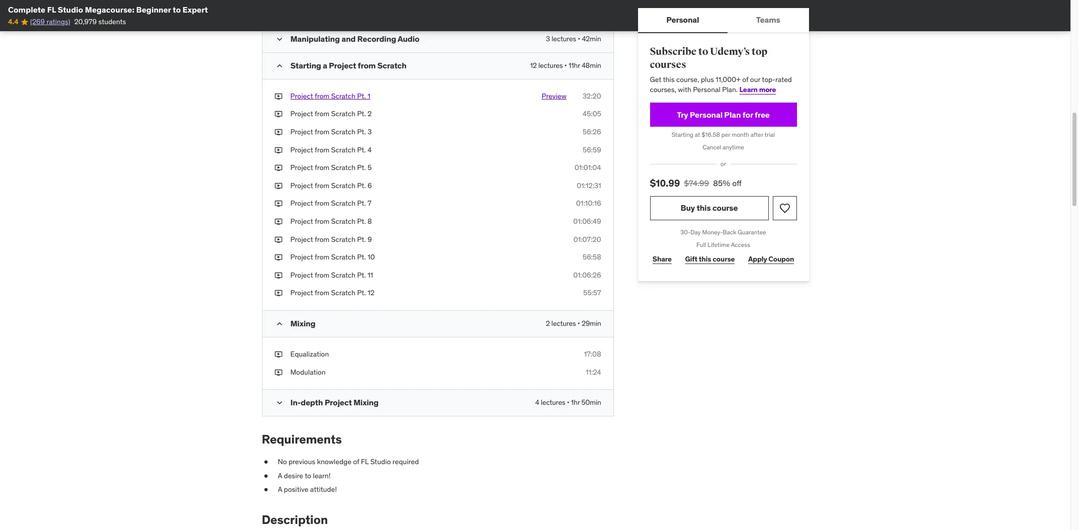 Task type: describe. For each thing, give the bounding box(es) containing it.
to inside subscribe to udemy's top courses
[[699, 45, 708, 58]]

project from scratch pt. 6
[[291, 181, 372, 190]]

11:24
[[586, 368, 601, 377]]

project for project from scratch pt. 2
[[291, 109, 313, 118]]

in-depth project mixing
[[291, 397, 379, 408]]

ratings)
[[47, 17, 70, 26]]

from for project from scratch pt. 5
[[315, 163, 330, 172]]

back
[[723, 228, 737, 236]]

project from scratch pt. 12
[[291, 288, 375, 297]]

xsmall image for project from scratch pt. 5
[[274, 163, 282, 173]]

gift this course
[[685, 255, 735, 264]]

recording
[[357, 34, 396, 44]]

from down recording
[[358, 60, 376, 70]]

buy
[[681, 203, 695, 213]]

project for project from scratch pt. 6
[[291, 181, 313, 190]]

55:57
[[584, 288, 601, 297]]

our
[[750, 75, 761, 84]]

1 vertical spatial studio
[[370, 457, 391, 466]]

project for project from scratch pt. 10
[[291, 253, 313, 262]]

starting for starting a project from scratch
[[291, 60, 321, 70]]

pt. for 12
[[357, 288, 366, 297]]

from for project from scratch pt. 4
[[315, 145, 330, 154]]

01:01:04
[[575, 163, 601, 172]]

project from scratch pt. 7
[[291, 199, 372, 208]]

a positive attitude!
[[278, 485, 337, 494]]

a for a desire to learn!
[[278, 471, 282, 480]]

personal button
[[638, 8, 728, 32]]

project for project from scratch pt. 1
[[291, 91, 313, 101]]

• for audio
[[578, 34, 581, 43]]

plan
[[725, 110, 741, 120]]

01:06:26
[[574, 271, 601, 280]]

small image for mixing
[[274, 319, 284, 329]]

small image for starting
[[274, 61, 284, 71]]

scratch for 1
[[331, 91, 356, 101]]

pt. for 8
[[357, 217, 366, 226]]

project for project from scratch pt. 4
[[291, 145, 313, 154]]

6
[[368, 181, 372, 190]]

project from scratch pt. 4
[[291, 145, 372, 154]]

4.4
[[8, 17, 18, 26]]

at
[[695, 131, 700, 139]]

xsmall image for project from scratch pt. 12
[[274, 288, 282, 298]]

gift
[[685, 255, 698, 264]]

0 horizontal spatial 4
[[368, 145, 372, 154]]

85%
[[713, 178, 731, 188]]

project right a
[[329, 60, 356, 70]]

01:10:16
[[576, 199, 601, 208]]

rated
[[776, 75, 792, 84]]

plus
[[701, 75, 714, 84]]

from for project from scratch pt. 6
[[315, 181, 330, 190]]

attitude!
[[310, 485, 337, 494]]

access
[[731, 241, 751, 248]]

$16.58
[[702, 131, 720, 139]]

day
[[691, 228, 701, 236]]

project from scratch pt. 8
[[291, 217, 372, 226]]

xsmall image for project from scratch pt. 8
[[274, 217, 282, 227]]

share button
[[650, 249, 675, 269]]

from for project from scratch pt. 10
[[315, 253, 330, 262]]

small image for manipulating
[[274, 34, 284, 44]]

or
[[721, 160, 726, 168]]

anytime
[[723, 144, 744, 151]]

per
[[722, 131, 731, 139]]

pt. for 11
[[357, 271, 366, 280]]

scratch for 5
[[331, 163, 356, 172]]

project from scratch pt. 3
[[291, 127, 372, 136]]

xsmall image for project from scratch pt. 11
[[274, 271, 282, 280]]

from for project from scratch pt. 9
[[315, 235, 330, 244]]

buy this course button
[[650, 196, 769, 220]]

3 lectures • 42min
[[546, 34, 601, 43]]

0 vertical spatial 3
[[546, 34, 550, 43]]

32:20
[[583, 91, 601, 101]]

pt. for 5
[[357, 163, 366, 172]]

pt. for 9
[[357, 235, 366, 244]]

11
[[368, 271, 373, 280]]

coupon
[[769, 255, 794, 264]]

project from scratch pt. 5
[[291, 163, 372, 172]]

course for gift this course
[[713, 255, 735, 264]]

pt. for 7
[[357, 199, 366, 208]]

1 horizontal spatial fl
[[361, 457, 369, 466]]

learn more link
[[740, 85, 776, 94]]

xsmall image for project from scratch pt. 4
[[274, 145, 282, 155]]

previous
[[289, 457, 315, 466]]

money-
[[702, 228, 723, 236]]

project from scratch pt. 1
[[291, 91, 370, 101]]

xsmall image for project from scratch pt. 9
[[274, 235, 282, 245]]

personal inside button
[[667, 15, 699, 25]]

1 horizontal spatial 12
[[530, 61, 537, 70]]

project for project from scratch pt. 11
[[291, 271, 313, 280]]

$10.99
[[650, 177, 680, 189]]

project from scratch pt. 9
[[291, 235, 372, 244]]

lifetime
[[708, 241, 730, 248]]

try personal plan for free link
[[650, 103, 797, 127]]

• for mixing
[[567, 398, 570, 407]]

1
[[368, 91, 370, 101]]

2 vertical spatial personal
[[690, 110, 723, 120]]

buy this course
[[681, 203, 738, 213]]

course,
[[677, 75, 699, 84]]

scratch for 6
[[331, 181, 356, 190]]

1 horizontal spatial mixing
[[354, 397, 379, 408]]

project for project from scratch pt. 5
[[291, 163, 313, 172]]

manipulating and recording audio
[[291, 34, 420, 44]]

audio
[[398, 34, 420, 44]]

starting for starting at $16.58 per month after trial cancel anytime
[[672, 131, 694, 139]]

guarantee
[[738, 228, 766, 236]]

• for from
[[565, 61, 567, 70]]

4 lectures • 1hr 50min
[[535, 398, 601, 407]]

positive
[[284, 485, 309, 494]]

megacourse:
[[85, 5, 134, 15]]

project for project from scratch pt. 7
[[291, 199, 313, 208]]

more
[[759, 85, 776, 94]]

gift this course link
[[683, 249, 738, 269]]

project from scratch pt. 11
[[291, 271, 373, 280]]

project for project from scratch pt. 3
[[291, 127, 313, 136]]

top
[[752, 45, 768, 58]]

$10.99 $74.99 85% off
[[650, 177, 742, 189]]

project from scratch pt. 10
[[291, 253, 375, 262]]

1 vertical spatial 12
[[368, 288, 375, 297]]

of inside get this course, plus 11,000+ of our top-rated courses, with personal plan.
[[743, 75, 749, 84]]

course for buy this course
[[713, 203, 738, 213]]

12 lectures • 11hr 48min
[[530, 61, 601, 70]]

01:07:20
[[574, 235, 601, 244]]

this for gift
[[699, 255, 712, 264]]

30-day money-back guarantee full lifetime access
[[681, 228, 766, 248]]

scratch for 3
[[331, 127, 356, 136]]

depth
[[301, 397, 323, 408]]

20,979 students
[[74, 17, 126, 26]]

xsmall image for modulation
[[274, 368, 282, 377]]

11,000+
[[716, 75, 741, 84]]

7
[[368, 199, 372, 208]]

starting a project from scratch
[[291, 60, 407, 70]]



Task type: vqa. For each thing, say whether or not it's contained in the screenshot.


Task type: locate. For each thing, give the bounding box(es) containing it.
45:05
[[583, 109, 601, 118]]

pt. for 3
[[357, 127, 366, 136]]

0 vertical spatial of
[[743, 75, 749, 84]]

from up project from scratch pt. 5
[[315, 145, 330, 154]]

courses,
[[650, 85, 677, 94]]

(269
[[30, 17, 45, 26]]

xsmall image for project from scratch pt. 6
[[274, 181, 282, 191]]

studio up "ratings)"
[[58, 5, 83, 15]]

starting at $16.58 per month after trial cancel anytime
[[672, 131, 775, 151]]

pt. for 2
[[357, 109, 366, 118]]

pt. for 10
[[357, 253, 366, 262]]

11 pt. from the top
[[357, 271, 366, 280]]

1 horizontal spatial 3
[[546, 34, 550, 43]]

lectures left 11hr
[[539, 61, 563, 70]]

from up project from scratch pt. 7
[[315, 181, 330, 190]]

0 horizontal spatial of
[[353, 457, 359, 466]]

wishlist image
[[779, 202, 791, 214]]

tab list containing personal
[[638, 8, 809, 33]]

0 vertical spatial starting
[[291, 60, 321, 70]]

a for a positive attitude!
[[278, 485, 282, 494]]

desire
[[284, 471, 303, 480]]

scratch inside button
[[331, 91, 356, 101]]

learn
[[740, 85, 758, 94]]

2 lectures • 29min
[[546, 319, 601, 328]]

0 horizontal spatial to
[[173, 5, 181, 15]]

to left udemy's
[[699, 45, 708, 58]]

0 vertical spatial studio
[[58, 5, 83, 15]]

project down project from scratch pt. 7
[[291, 217, 313, 226]]

knowledge
[[317, 457, 352, 466]]

month
[[732, 131, 749, 139]]

4 up 5
[[368, 145, 372, 154]]

project down project from scratch pt. 2
[[291, 127, 313, 136]]

from up project from scratch pt. 12 on the bottom left of page
[[315, 271, 330, 280]]

9 pt. from the top
[[357, 235, 366, 244]]

1 vertical spatial personal
[[693, 85, 721, 94]]

1 vertical spatial small image
[[274, 61, 284, 71]]

3 pt. from the top
[[357, 127, 366, 136]]

pt. for 1
[[357, 91, 366, 101]]

this inside get this course, plus 11,000+ of our top-rated courses, with personal plan.
[[663, 75, 675, 84]]

pt.
[[357, 91, 366, 101], [357, 109, 366, 118], [357, 127, 366, 136], [357, 145, 366, 154], [357, 163, 366, 172], [357, 181, 366, 190], [357, 199, 366, 208], [357, 217, 366, 226], [357, 235, 366, 244], [357, 253, 366, 262], [357, 271, 366, 280], [357, 288, 366, 297]]

pt. for 4
[[357, 145, 366, 154]]

small image left a
[[274, 61, 284, 71]]

6 pt. from the top
[[357, 181, 366, 190]]

pt. left the 11
[[357, 271, 366, 280]]

56:59
[[583, 145, 601, 154]]

to
[[173, 5, 181, 15], [699, 45, 708, 58], [305, 471, 311, 480]]

4
[[368, 145, 372, 154], [535, 398, 539, 407]]

scratch down recording
[[378, 60, 407, 70]]

scratch up the project from scratch pt. 11
[[331, 253, 356, 262]]

pt. up project from scratch pt. 3
[[357, 109, 366, 118]]

1 small image from the top
[[274, 34, 284, 44]]

scratch down the project from scratch pt. 11
[[331, 288, 356, 297]]

0 vertical spatial 4
[[368, 145, 372, 154]]

pt. down project from scratch pt. 3
[[357, 145, 366, 154]]

from down project from scratch pt. 9
[[315, 253, 330, 262]]

scratch for 12
[[331, 288, 356, 297]]

from for project from scratch pt. 8
[[315, 217, 330, 226]]

project up project from scratch pt. 7
[[291, 181, 313, 190]]

pt. left 7
[[357, 199, 366, 208]]

this
[[663, 75, 675, 84], [697, 203, 711, 213], [699, 255, 712, 264]]

• left 1hr
[[567, 398, 570, 407]]

1 vertical spatial a
[[278, 485, 282, 494]]

1 horizontal spatial starting
[[672, 131, 694, 139]]

beginner
[[136, 5, 171, 15]]

a desire to learn!
[[278, 471, 331, 480]]

this right buy
[[697, 203, 711, 213]]

scratch for 9
[[331, 235, 356, 244]]

0 vertical spatial fl
[[47, 5, 56, 15]]

2 vertical spatial this
[[699, 255, 712, 264]]

from down project from scratch pt. 2
[[315, 127, 330, 136]]

manipulating
[[291, 34, 340, 44]]

from for project from scratch pt. 2
[[315, 109, 330, 118]]

starting inside starting at $16.58 per month after trial cancel anytime
[[672, 131, 694, 139]]

•
[[578, 34, 581, 43], [565, 61, 567, 70], [578, 319, 580, 328], [567, 398, 570, 407]]

starting left a
[[291, 60, 321, 70]]

project down the project from scratch pt. 11
[[291, 288, 313, 297]]

complete fl studio megacourse: beginner to expert
[[8, 5, 208, 15]]

project down project from scratch pt. 4
[[291, 163, 313, 172]]

learn!
[[313, 471, 331, 480]]

personal up subscribe
[[667, 15, 699, 25]]

plan.
[[722, 85, 738, 94]]

personal
[[667, 15, 699, 25], [693, 85, 721, 94], [690, 110, 723, 120]]

12 left 11hr
[[530, 61, 537, 70]]

1 vertical spatial 2
[[546, 319, 550, 328]]

56:58
[[583, 253, 601, 262]]

this inside the gift this course "link"
[[699, 255, 712, 264]]

1hr
[[571, 398, 580, 407]]

2 left 29min
[[546, 319, 550, 328]]

to left learn!
[[305, 471, 311, 480]]

1 vertical spatial of
[[353, 457, 359, 466]]

pt. left 6
[[357, 181, 366, 190]]

1 vertical spatial course
[[713, 255, 735, 264]]

this right gift
[[699, 255, 712, 264]]

scratch up project from scratch pt. 10
[[331, 235, 356, 244]]

try
[[677, 110, 688, 120]]

scratch for 4
[[331, 145, 356, 154]]

project right "depth"
[[325, 397, 352, 408]]

2 vertical spatial to
[[305, 471, 311, 480]]

3 up 12 lectures • 11hr 48min
[[546, 34, 550, 43]]

1 horizontal spatial of
[[743, 75, 749, 84]]

0 horizontal spatial studio
[[58, 5, 83, 15]]

personal up $16.58
[[690, 110, 723, 120]]

description
[[262, 512, 328, 528]]

0 vertical spatial to
[[173, 5, 181, 15]]

0 vertical spatial small image
[[274, 319, 284, 329]]

from down project from scratch pt. 4
[[315, 163, 330, 172]]

from for project from scratch pt. 3
[[315, 127, 330, 136]]

from down project from scratch pt. 8
[[315, 235, 330, 244]]

pt. left 5
[[357, 163, 366, 172]]

requirements
[[262, 432, 342, 447]]

project down project from scratch pt. 9
[[291, 253, 313, 262]]

2 pt. from the top
[[357, 109, 366, 118]]

starting left 'at'
[[672, 131, 694, 139]]

scratch for 2
[[331, 109, 356, 118]]

8 pt. from the top
[[357, 217, 366, 226]]

0 horizontal spatial 3
[[368, 127, 372, 136]]

1 vertical spatial fl
[[361, 457, 369, 466]]

from up project from scratch pt. 2
[[315, 91, 330, 101]]

subscribe to udemy's top courses
[[650, 45, 768, 71]]

xsmall image
[[274, 145, 282, 155], [274, 163, 282, 173], [274, 181, 282, 191], [274, 217, 282, 227], [274, 235, 282, 245], [274, 271, 282, 280], [274, 288, 282, 298], [274, 350, 282, 359], [274, 368, 282, 377], [262, 471, 270, 481]]

project inside button
[[291, 91, 313, 101]]

pt. left 10 on the left
[[357, 253, 366, 262]]

1 horizontal spatial studio
[[370, 457, 391, 466]]

10 pt. from the top
[[357, 253, 366, 262]]

to left expert
[[173, 5, 181, 15]]

scratch for 7
[[331, 199, 356, 208]]

0 vertical spatial personal
[[667, 15, 699, 25]]

0 vertical spatial small image
[[274, 34, 284, 44]]

1 vertical spatial starting
[[672, 131, 694, 139]]

1 horizontal spatial to
[[305, 471, 311, 480]]

scratch down project from scratch pt. 10
[[331, 271, 356, 280]]

personal down the plus
[[693, 85, 721, 94]]

project for project from scratch pt. 8
[[291, 217, 313, 226]]

48min
[[582, 61, 601, 70]]

from down project from scratch pt. 7
[[315, 217, 330, 226]]

course inside buy this course button
[[713, 203, 738, 213]]

0 vertical spatial 12
[[530, 61, 537, 70]]

scratch
[[378, 60, 407, 70], [331, 91, 356, 101], [331, 109, 356, 118], [331, 127, 356, 136], [331, 145, 356, 154], [331, 163, 356, 172], [331, 181, 356, 190], [331, 199, 356, 208], [331, 217, 356, 226], [331, 235, 356, 244], [331, 253, 356, 262], [331, 271, 356, 280], [331, 288, 356, 297]]

1 pt. from the top
[[357, 91, 366, 101]]

2 small image from the top
[[274, 61, 284, 71]]

0 horizontal spatial 12
[[368, 288, 375, 297]]

12 down the 11
[[368, 288, 375, 297]]

project up project from scratch pt. 12 on the bottom left of page
[[291, 271, 313, 280]]

complete
[[8, 5, 45, 15]]

42min
[[582, 34, 601, 43]]

7 pt. from the top
[[357, 199, 366, 208]]

lectures for mixing
[[541, 398, 566, 407]]

a left positive
[[278, 485, 282, 494]]

fl up (269 ratings)
[[47, 5, 56, 15]]

1 a from the top
[[278, 471, 282, 480]]

1 vertical spatial 4
[[535, 398, 539, 407]]

course inside the gift this course "link"
[[713, 255, 735, 264]]

lectures
[[552, 34, 576, 43], [539, 61, 563, 70], [552, 319, 576, 328], [541, 398, 566, 407]]

4 left 1hr
[[535, 398, 539, 407]]

get this course, plus 11,000+ of our top-rated courses, with personal plan.
[[650, 75, 792, 94]]

1 small image from the top
[[274, 319, 284, 329]]

of
[[743, 75, 749, 84], [353, 457, 359, 466]]

of right "knowledge"
[[353, 457, 359, 466]]

pt. left 8
[[357, 217, 366, 226]]

from inside button
[[315, 91, 330, 101]]

studio
[[58, 5, 83, 15], [370, 457, 391, 466]]

share
[[653, 255, 672, 264]]

10
[[368, 253, 375, 262]]

scratch for 10
[[331, 253, 356, 262]]

courses
[[650, 58, 686, 71]]

small image
[[274, 34, 284, 44], [274, 61, 284, 71]]

01:12:31
[[577, 181, 601, 190]]

11hr
[[569, 61, 580, 70]]

from for project from scratch pt. 11
[[315, 271, 330, 280]]

9
[[368, 235, 372, 244]]

pt. for 6
[[357, 181, 366, 190]]

0 vertical spatial 2
[[368, 109, 372, 118]]

this for buy
[[697, 203, 711, 213]]

1 vertical spatial 3
[[368, 127, 372, 136]]

project down project from scratch pt. 1 button
[[291, 109, 313, 118]]

scratch up project from scratch pt. 3
[[331, 109, 356, 118]]

scratch down project from scratch pt. 3
[[331, 145, 356, 154]]

off
[[733, 178, 742, 188]]

equalization
[[291, 350, 329, 359]]

pt. left 9
[[357, 235, 366, 244]]

scratch up project from scratch pt. 9
[[331, 217, 356, 226]]

fl
[[47, 5, 56, 15], [361, 457, 369, 466]]

project down project from scratch pt. 8
[[291, 235, 313, 244]]

3 up 5
[[368, 127, 372, 136]]

subscribe
[[650, 45, 697, 58]]

lectures left 29min
[[552, 319, 576, 328]]

0 vertical spatial a
[[278, 471, 282, 480]]

5 pt. from the top
[[357, 163, 366, 172]]

0 vertical spatial course
[[713, 203, 738, 213]]

project up project from scratch pt. 2
[[291, 91, 313, 101]]

with
[[678, 85, 692, 94]]

pt. down the project from scratch pt. 11
[[357, 288, 366, 297]]

from down the project from scratch pt. 11
[[315, 288, 330, 297]]

scratch down project from scratch pt. 5
[[331, 181, 356, 190]]

small image
[[274, 319, 284, 329], [274, 398, 284, 408]]

full
[[697, 241, 706, 248]]

this up courses,
[[663, 75, 675, 84]]

from for project from scratch pt. 12
[[315, 288, 330, 297]]

0 vertical spatial mixing
[[291, 318, 316, 328]]

xsmall image for equalization
[[274, 350, 282, 359]]

12
[[530, 61, 537, 70], [368, 288, 375, 297]]

1 horizontal spatial 2
[[546, 319, 550, 328]]

and
[[342, 34, 356, 44]]

no
[[278, 457, 287, 466]]

small image left manipulating
[[274, 34, 284, 44]]

01:06:49
[[573, 217, 601, 226]]

1 vertical spatial this
[[697, 203, 711, 213]]

this inside buy this course button
[[697, 203, 711, 213]]

0 horizontal spatial mixing
[[291, 318, 316, 328]]

apply
[[749, 255, 767, 264]]

1 horizontal spatial 4
[[535, 398, 539, 407]]

cancel
[[703, 144, 721, 151]]

small image for in-depth project mixing
[[274, 398, 284, 408]]

pt. left the 1
[[357, 91, 366, 101]]

29min
[[582, 319, 601, 328]]

12 pt. from the top
[[357, 288, 366, 297]]

0 horizontal spatial 2
[[368, 109, 372, 118]]

1 vertical spatial mixing
[[354, 397, 379, 408]]

2 small image from the top
[[274, 398, 284, 408]]

this for get
[[663, 75, 675, 84]]

50min
[[582, 398, 601, 407]]

scratch up project from scratch pt. 4
[[331, 127, 356, 136]]

project for project from scratch pt. 9
[[291, 235, 313, 244]]

pt. up project from scratch pt. 4
[[357, 127, 366, 136]]

of left 'our' at right top
[[743, 75, 749, 84]]

scratch up project from scratch pt. 2
[[331, 91, 356, 101]]

tab list
[[638, 8, 809, 33]]

lectures left 1hr
[[541, 398, 566, 407]]

• left 11hr
[[565, 61, 567, 70]]

2 a from the top
[[278, 485, 282, 494]]

from for project from scratch pt. 7
[[315, 199, 330, 208]]

lectures for audio
[[552, 34, 576, 43]]

course up back
[[713, 203, 738, 213]]

• left 42min
[[578, 34, 581, 43]]

scratch up project from scratch pt. 6
[[331, 163, 356, 172]]

learn more
[[740, 85, 776, 94]]

students
[[98, 17, 126, 26]]

from down project from scratch pt. 1 button
[[315, 109, 330, 118]]

from for project from scratch pt. 1
[[315, 91, 330, 101]]

xsmall image
[[274, 91, 282, 101], [274, 109, 282, 119], [274, 127, 282, 137], [274, 199, 282, 209], [274, 253, 282, 262], [262, 457, 270, 467], [262, 485, 270, 495]]

project down project from scratch pt. 6
[[291, 199, 313, 208]]

no previous knowledge of fl studio required
[[278, 457, 419, 466]]

• left 29min
[[578, 319, 580, 328]]

1 vertical spatial small image
[[274, 398, 284, 408]]

1 vertical spatial to
[[699, 45, 708, 58]]

a left the desire
[[278, 471, 282, 480]]

2 down the 1
[[368, 109, 372, 118]]

4 pt. from the top
[[357, 145, 366, 154]]

get
[[650, 75, 662, 84]]

personal inside get this course, plus 11,000+ of our top-rated courses, with personal plan.
[[693, 85, 721, 94]]

modulation
[[291, 368, 326, 377]]

scratch up project from scratch pt. 8
[[331, 199, 356, 208]]

scratch for 11
[[331, 271, 356, 280]]

0 horizontal spatial fl
[[47, 5, 56, 15]]

scratch for 8
[[331, 217, 356, 226]]

udemy's
[[710, 45, 750, 58]]

expert
[[183, 5, 208, 15]]

after
[[751, 131, 764, 139]]

required
[[393, 457, 419, 466]]

project for project from scratch pt. 12
[[291, 288, 313, 297]]

course down lifetime
[[713, 255, 735, 264]]

lectures up 12 lectures • 11hr 48min
[[552, 34, 576, 43]]

project up project from scratch pt. 5
[[291, 145, 313, 154]]

0 horizontal spatial starting
[[291, 60, 321, 70]]

0 vertical spatial this
[[663, 75, 675, 84]]

(269 ratings)
[[30, 17, 70, 26]]

pt. inside button
[[357, 91, 366, 101]]

lectures for from
[[539, 61, 563, 70]]

fl right "knowledge"
[[361, 457, 369, 466]]

studio left required
[[370, 457, 391, 466]]

from down project from scratch pt. 6
[[315, 199, 330, 208]]

top-
[[762, 75, 776, 84]]

2 horizontal spatial to
[[699, 45, 708, 58]]

a
[[323, 60, 327, 70]]



